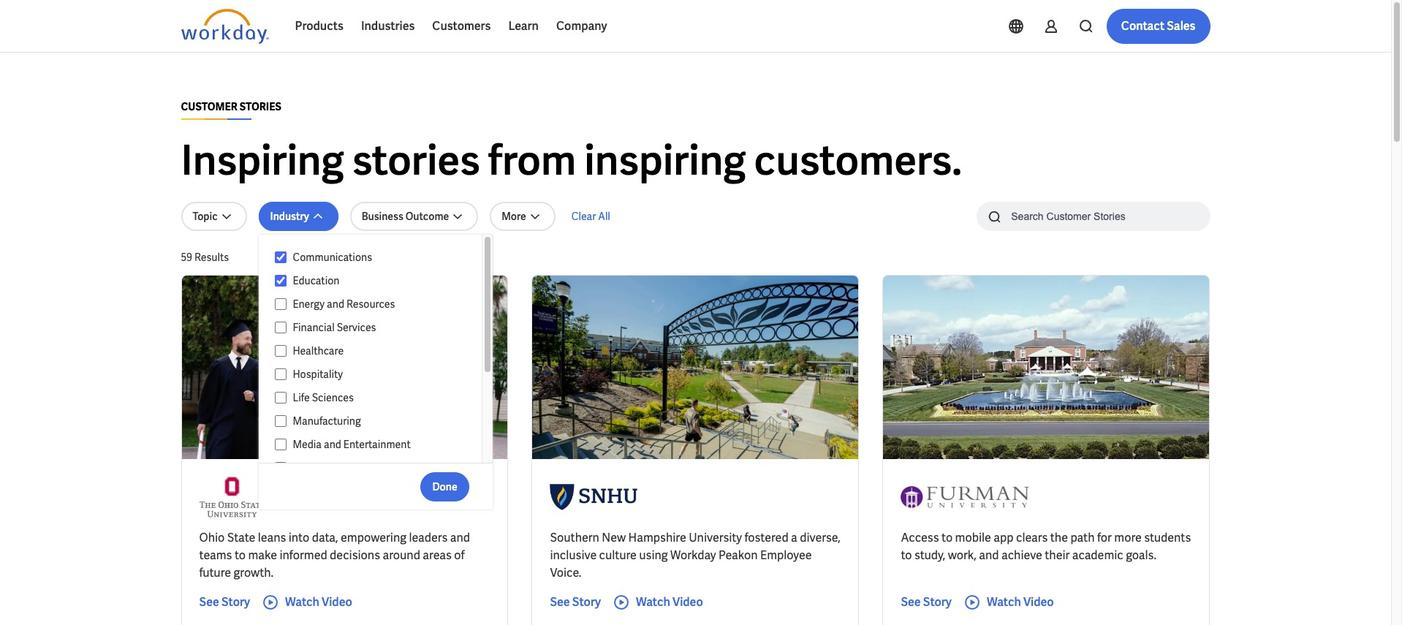 Task type: locate. For each thing, give the bounding box(es) containing it.
watch video down the using
[[636, 594, 703, 610]]

1 horizontal spatial see
[[550, 594, 570, 610]]

2 video from the left
[[673, 594, 703, 610]]

done
[[432, 480, 457, 493]]

0 horizontal spatial watch video link
[[262, 594, 352, 611]]

watch video link
[[262, 594, 352, 611], [613, 594, 703, 611], [963, 594, 1054, 611]]

watch video link for into
[[262, 594, 352, 611]]

financial
[[293, 321, 335, 334]]

media and entertainment
[[293, 438, 411, 451]]

story for southern new hampshire university fostered a diverse, inclusive culture using workday peakon employee voice.
[[572, 594, 601, 610]]

see story link
[[199, 594, 250, 611], [550, 594, 601, 611], [901, 594, 952, 611]]

watch video link down the using
[[613, 594, 703, 611]]

1 horizontal spatial watch video link
[[613, 594, 703, 611]]

sciences
[[312, 391, 354, 404]]

watch down "achieve"
[[987, 594, 1021, 610]]

2 story from the left
[[572, 594, 601, 610]]

1 watch video link from the left
[[262, 594, 352, 611]]

3 watch from the left
[[987, 594, 1021, 610]]

life sciences link
[[287, 389, 468, 406]]

2 horizontal spatial watch
[[987, 594, 1021, 610]]

to
[[942, 530, 953, 545], [235, 548, 246, 563], [901, 548, 912, 563]]

1 watch from the left
[[285, 594, 319, 610]]

learn
[[508, 18, 539, 34]]

results
[[194, 251, 229, 264]]

education
[[293, 274, 340, 287]]

2 watch video from the left
[[636, 594, 703, 610]]

story down voice.
[[572, 594, 601, 610]]

watch video link down "informed"
[[262, 594, 352, 611]]

hampshire
[[628, 530, 686, 545]]

0 horizontal spatial see
[[199, 594, 219, 610]]

southern new hampshire university fostered a diverse, inclusive culture using workday peakon employee voice.
[[550, 530, 840, 580]]

see story link down voice.
[[550, 594, 601, 611]]

contact sales link
[[1107, 9, 1210, 44]]

and
[[327, 298, 344, 311], [324, 438, 341, 451], [450, 530, 470, 545], [979, 548, 999, 563]]

see down future
[[199, 594, 219, 610]]

None checkbox
[[275, 251, 287, 264], [275, 321, 287, 334], [275, 368, 287, 381], [275, 414, 287, 428], [275, 461, 287, 474], [275, 251, 287, 264], [275, 321, 287, 334], [275, 368, 287, 381], [275, 414, 287, 428], [275, 461, 287, 474]]

energy and resources link
[[287, 295, 468, 313]]

decisions
[[330, 548, 380, 563]]

2 horizontal spatial watch video link
[[963, 594, 1054, 611]]

1 watch video from the left
[[285, 594, 352, 610]]

watch video for app
[[987, 594, 1054, 610]]

services
[[337, 321, 376, 334]]

2 horizontal spatial see
[[901, 594, 921, 610]]

manufacturing link
[[287, 412, 468, 430]]

learn button
[[500, 9, 548, 44]]

clear all
[[571, 210, 610, 223]]

1 horizontal spatial see story
[[550, 594, 601, 610]]

employee
[[760, 548, 812, 563]]

university
[[689, 530, 742, 545]]

access to mobile app clears the path for more students to study, work, and achieve their academic goals.
[[901, 530, 1191, 563]]

watch down "informed"
[[285, 594, 319, 610]]

watch video down "achieve"
[[987, 594, 1054, 610]]

see for access to mobile app clears the path for more students to study, work, and achieve their academic goals.
[[901, 594, 921, 610]]

see down study,
[[901, 594, 921, 610]]

2 horizontal spatial see story
[[901, 594, 952, 610]]

growth.
[[234, 565, 274, 580]]

see story link down future
[[199, 594, 250, 611]]

from
[[488, 134, 576, 187]]

59
[[181, 251, 192, 264]]

watch video link down "achieve"
[[963, 594, 1054, 611]]

1 story from the left
[[221, 594, 250, 610]]

3 see story link from the left
[[901, 594, 952, 611]]

resources
[[346, 298, 395, 311]]

industry button
[[258, 202, 338, 231]]

customers
[[432, 18, 491, 34]]

to inside ohio state leans into data, empowering leaders and teams to make informed decisions around areas of future growth.
[[235, 548, 246, 563]]

customer stories
[[181, 100, 281, 113]]

see story down study,
[[901, 594, 952, 610]]

clear
[[571, 210, 596, 223]]

1 see story link from the left
[[199, 594, 250, 611]]

2 horizontal spatial to
[[942, 530, 953, 545]]

study,
[[914, 548, 945, 563]]

business outcome
[[362, 210, 449, 223]]

2 see story from the left
[[550, 594, 601, 610]]

and inside ohio state leans into data, empowering leaders and teams to make informed decisions around areas of future growth.
[[450, 530, 470, 545]]

2 see story link from the left
[[550, 594, 601, 611]]

see story
[[199, 594, 250, 610], [550, 594, 601, 610], [901, 594, 952, 610]]

healthcare link
[[287, 342, 468, 360]]

business outcome button
[[350, 202, 478, 231]]

story down growth.
[[221, 594, 250, 610]]

media
[[293, 438, 322, 451]]

video down workday
[[673, 594, 703, 610]]

None checkbox
[[275, 274, 287, 287], [275, 298, 287, 311], [275, 344, 287, 357], [275, 391, 287, 404], [275, 438, 287, 451], [275, 274, 287, 287], [275, 298, 287, 311], [275, 344, 287, 357], [275, 391, 287, 404], [275, 438, 287, 451]]

1 horizontal spatial watch video
[[636, 594, 703, 610]]

3 story from the left
[[923, 594, 952, 610]]

story for access to mobile app clears the path for more students to study, work, and achieve their academic goals.
[[923, 594, 952, 610]]

3 see from the left
[[901, 594, 921, 610]]

see for southern new hampshire university fostered a diverse, inclusive culture using workday peakon employee voice.
[[550, 594, 570, 610]]

1 see from the left
[[199, 594, 219, 610]]

see story for access to mobile app clears the path for more students to study, work, and achieve their academic goals.
[[901, 594, 952, 610]]

3 video from the left
[[1023, 594, 1054, 610]]

2 watch video link from the left
[[613, 594, 703, 611]]

3 see story from the left
[[901, 594, 952, 610]]

1 horizontal spatial to
[[901, 548, 912, 563]]

see story for ohio state leans into data, empowering leaders and teams to make informed decisions around areas of future growth.
[[199, 594, 250, 610]]

and down app
[[979, 548, 999, 563]]

customer
[[181, 100, 237, 113]]

3 watch video from the left
[[987, 594, 1054, 610]]

1 see story from the left
[[199, 594, 250, 610]]

story down study,
[[923, 594, 952, 610]]

ohio
[[199, 530, 225, 545]]

0 horizontal spatial watch video
[[285, 594, 352, 610]]

0 horizontal spatial story
[[221, 594, 250, 610]]

to down access
[[901, 548, 912, 563]]

video down ohio state leans into data, empowering leaders and teams to make informed decisions around areas of future growth. at left
[[322, 594, 352, 610]]

to down state
[[235, 548, 246, 563]]

and up the of
[[450, 530, 470, 545]]

watch video for into
[[285, 594, 352, 610]]

clear all button
[[567, 202, 615, 231]]

watch video down "informed"
[[285, 594, 352, 610]]

see story link for ohio state leans into data, empowering leaders and teams to make informed decisions around areas of future growth.
[[199, 594, 250, 611]]

video for university
[[673, 594, 703, 610]]

watch down the using
[[636, 594, 670, 610]]

1 horizontal spatial see story link
[[550, 594, 601, 611]]

customers.
[[754, 134, 962, 187]]

watch for mobile
[[987, 594, 1021, 610]]

southern new hampshire university image
[[550, 477, 638, 518]]

video
[[322, 594, 352, 610], [673, 594, 703, 610], [1023, 594, 1054, 610]]

app
[[994, 530, 1014, 545]]

59 results
[[181, 251, 229, 264]]

2 horizontal spatial see story link
[[901, 594, 952, 611]]

1 horizontal spatial story
[[572, 594, 601, 610]]

diverse,
[[800, 530, 840, 545]]

more button
[[490, 202, 555, 231]]

watch video link for university
[[613, 594, 703, 611]]

see
[[199, 594, 219, 610], [550, 594, 570, 610], [901, 594, 921, 610]]

topic button
[[181, 202, 247, 231]]

products
[[295, 18, 343, 34]]

0 horizontal spatial video
[[322, 594, 352, 610]]

around
[[383, 548, 420, 563]]

0 horizontal spatial watch
[[285, 594, 319, 610]]

video down "achieve"
[[1023, 594, 1054, 610]]

media and entertainment link
[[287, 436, 468, 453]]

2 horizontal spatial video
[[1023, 594, 1054, 610]]

for
[[1097, 530, 1112, 545]]

contact sales
[[1121, 18, 1196, 34]]

see down voice.
[[550, 594, 570, 610]]

healthcare
[[293, 344, 344, 357]]

see story link down study,
[[901, 594, 952, 611]]

new
[[602, 530, 626, 545]]

leaders
[[409, 530, 448, 545]]

furman university image
[[901, 477, 1030, 518]]

3 watch video link from the left
[[963, 594, 1054, 611]]

0 horizontal spatial see story link
[[199, 594, 250, 611]]

inclusive
[[550, 548, 597, 563]]

1 horizontal spatial video
[[673, 594, 703, 610]]

see story for southern new hampshire university fostered a diverse, inclusive culture using workday peakon employee voice.
[[550, 594, 601, 610]]

0 horizontal spatial to
[[235, 548, 246, 563]]

1 video from the left
[[322, 594, 352, 610]]

2 horizontal spatial watch video
[[987, 594, 1054, 610]]

0 horizontal spatial see story
[[199, 594, 250, 610]]

2 see from the left
[[550, 594, 570, 610]]

to up "work,"
[[942, 530, 953, 545]]

watch for leans
[[285, 594, 319, 610]]

2 horizontal spatial story
[[923, 594, 952, 610]]

see story down voice.
[[550, 594, 601, 610]]

energy
[[293, 298, 325, 311]]

2 watch from the left
[[636, 594, 670, 610]]

outcome
[[405, 210, 449, 223]]

1 horizontal spatial watch
[[636, 594, 670, 610]]

see story down future
[[199, 594, 250, 610]]



Task type: describe. For each thing, give the bounding box(es) containing it.
life sciences
[[293, 391, 354, 404]]

nonprofit
[[293, 461, 337, 474]]

communications link
[[287, 249, 468, 266]]

the
[[1050, 530, 1068, 545]]

more
[[502, 210, 526, 223]]

mobile
[[955, 530, 991, 545]]

video for app
[[1023, 594, 1054, 610]]

data,
[[312, 530, 338, 545]]

go to the homepage image
[[181, 9, 269, 44]]

of
[[454, 548, 465, 563]]

into
[[289, 530, 309, 545]]

leans
[[258, 530, 286, 545]]

contact
[[1121, 18, 1165, 34]]

and inside access to mobile app clears the path for more students to study, work, and achieve their academic goals.
[[979, 548, 999, 563]]

teams
[[199, 548, 232, 563]]

see story link for access to mobile app clears the path for more students to study, work, and achieve their academic goals.
[[901, 594, 952, 611]]

topic
[[193, 210, 218, 223]]

Search Customer Stories text field
[[1002, 203, 1182, 229]]

empowering
[[341, 530, 406, 545]]

company
[[556, 18, 607, 34]]

more
[[1114, 530, 1142, 545]]

story for ohio state leans into data, empowering leaders and teams to make informed decisions around areas of future growth.
[[221, 594, 250, 610]]

inspiring
[[584, 134, 746, 187]]

path
[[1071, 530, 1095, 545]]

hospitality link
[[287, 366, 468, 383]]

inspiring
[[181, 134, 344, 187]]

industries button
[[352, 9, 424, 44]]

sales
[[1167, 18, 1196, 34]]

see story link for southern new hampshire university fostered a diverse, inclusive culture using workday peakon employee voice.
[[550, 594, 601, 611]]

southern
[[550, 530, 599, 545]]

video for into
[[322, 594, 352, 610]]

fostered
[[744, 530, 788, 545]]

stories
[[240, 100, 281, 113]]

areas
[[423, 548, 452, 563]]

all
[[598, 210, 610, 223]]

make
[[248, 548, 277, 563]]

state
[[227, 530, 255, 545]]

their
[[1045, 548, 1070, 563]]

the ohio state university image
[[199, 477, 265, 518]]

see for ohio state leans into data, empowering leaders and teams to make informed decisions around areas of future growth.
[[199, 594, 219, 610]]

workday
[[670, 548, 716, 563]]

voice.
[[550, 565, 581, 580]]

life
[[293, 391, 310, 404]]

industry
[[270, 210, 309, 223]]

using
[[639, 548, 668, 563]]

watch for hampshire
[[636, 594, 670, 610]]

company button
[[548, 9, 616, 44]]

clears
[[1016, 530, 1048, 545]]

customers button
[[424, 9, 500, 44]]

energy and resources
[[293, 298, 395, 311]]

future
[[199, 565, 231, 580]]

ohio state leans into data, empowering leaders and teams to make informed decisions around areas of future growth.
[[199, 530, 470, 580]]

financial services
[[293, 321, 376, 334]]

nonprofit link
[[287, 459, 468, 477]]

goals.
[[1126, 548, 1156, 563]]

peakon
[[719, 548, 758, 563]]

informed
[[280, 548, 327, 563]]

achieve
[[1001, 548, 1042, 563]]

students
[[1144, 530, 1191, 545]]

watch video for university
[[636, 594, 703, 610]]

done button
[[421, 472, 469, 501]]

work,
[[948, 548, 977, 563]]

and down manufacturing
[[324, 438, 341, 451]]

access
[[901, 530, 939, 545]]

manufacturing
[[293, 414, 361, 428]]

academic
[[1072, 548, 1123, 563]]

and up financial services in the bottom of the page
[[327, 298, 344, 311]]

culture
[[599, 548, 637, 563]]

communications
[[293, 251, 372, 264]]

industries
[[361, 18, 415, 34]]

stories
[[352, 134, 480, 187]]

a
[[791, 530, 797, 545]]

education link
[[287, 272, 468, 289]]

inspiring stories from inspiring customers.
[[181, 134, 962, 187]]

watch video link for app
[[963, 594, 1054, 611]]

products button
[[286, 9, 352, 44]]



Task type: vqa. For each thing, say whether or not it's contained in the screenshot.
2nd see story Link from the left
yes



